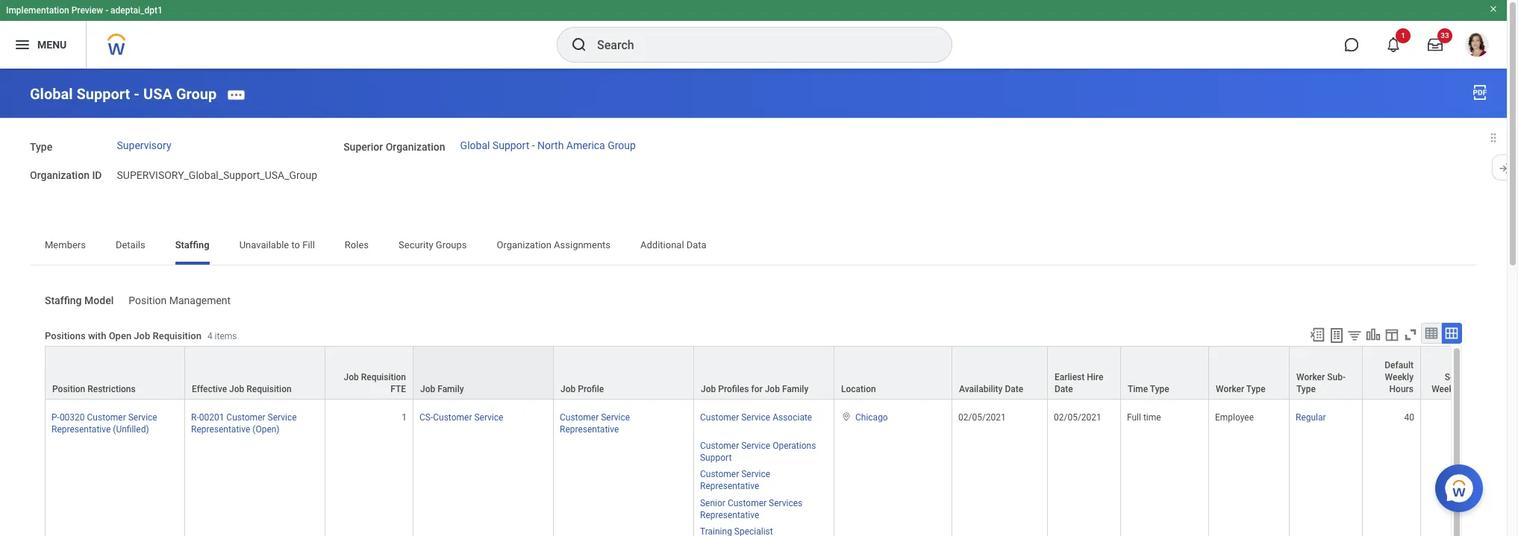 Task type: describe. For each thing, give the bounding box(es) containing it.
fill
[[303, 240, 315, 251]]

tab list inside global support - usa group 'main content'
[[30, 229, 1478, 265]]

global support - usa group
[[30, 85, 217, 103]]

scheduled
[[1445, 373, 1487, 383]]

location button
[[835, 347, 952, 400]]

positions
[[45, 331, 86, 342]]

global support - usa group main content
[[0, 69, 1519, 537]]

effective job requisition button
[[185, 347, 325, 400]]

fullscreen image
[[1403, 327, 1419, 343]]

data
[[687, 240, 707, 251]]

implementation preview -   adeptai_dpt1
[[6, 5, 163, 16]]

service inside p-00320 customer service representative (unfilled)
[[128, 413, 157, 423]]

additional
[[641, 240, 684, 251]]

menu banner
[[0, 0, 1508, 69]]

hire
[[1087, 373, 1104, 383]]

default weekly hours column header
[[1363, 347, 1422, 401]]

security
[[399, 240, 434, 251]]

customer service operations support link
[[700, 438, 816, 464]]

earliest hire date column header
[[1048, 347, 1122, 401]]

type up "employee" element
[[1247, 385, 1266, 395]]

time
[[1144, 413, 1162, 423]]

roles
[[345, 240, 369, 251]]

type up organization id
[[30, 141, 52, 153]]

position restrictions button
[[46, 347, 184, 400]]

staffing for staffing model
[[45, 295, 82, 307]]

senior customer services representative
[[700, 498, 803, 521]]

worker type column header
[[1210, 347, 1290, 401]]

earliest hire date button
[[1048, 347, 1121, 400]]

customer inside p-00320 customer service representative (unfilled)
[[87, 413, 126, 423]]

default weekly hours button
[[1363, 347, 1421, 400]]

weekly for default
[[1386, 373, 1414, 383]]

open
[[109, 331, 132, 342]]

inbox large image
[[1428, 37, 1443, 52]]

1 02/05/2021 from the left
[[959, 413, 1006, 423]]

model
[[84, 295, 114, 307]]

representative down 'profile'
[[560, 425, 619, 435]]

worker type button
[[1210, 347, 1290, 400]]

north
[[538, 140, 564, 152]]

customer service associate link
[[700, 410, 813, 423]]

profile
[[578, 385, 604, 395]]

job family
[[420, 385, 464, 395]]

time type column header
[[1122, 347, 1210, 401]]

superior organization
[[344, 141, 445, 153]]

representative inside r-00201 customer service representative (open)
[[191, 425, 250, 435]]

select to filter grid data image
[[1347, 328, 1363, 343]]

click to view/edit grid preferences image
[[1384, 327, 1401, 343]]

unavailable to fill
[[239, 240, 315, 251]]

support inside customer service operations support
[[700, 453, 732, 464]]

availability date column header
[[953, 347, 1048, 401]]

id
[[92, 170, 102, 182]]

fte
[[391, 385, 406, 395]]

employee element
[[1216, 410, 1254, 423]]

support for usa
[[77, 85, 130, 103]]

worker for worker type
[[1216, 385, 1245, 395]]

cs-customer service
[[420, 413, 504, 423]]

cs-customer service link
[[420, 410, 504, 423]]

1 button
[[1378, 28, 1411, 61]]

representative up senior
[[700, 482, 760, 492]]

date inside availability date popup button
[[1005, 385, 1024, 395]]

job inside 'job requisition fte'
[[344, 373, 359, 383]]

customer down job family
[[433, 413, 472, 423]]

usa
[[143, 85, 172, 103]]

assignments
[[554, 240, 611, 251]]

export to excel image
[[1310, 327, 1326, 343]]

service inside customer service operations support
[[742, 441, 771, 452]]

items selected list
[[700, 410, 828, 537]]

availability
[[959, 385, 1003, 395]]

family inside popup button
[[438, 385, 464, 395]]

job profile column header
[[554, 347, 694, 401]]

effective job requisition
[[192, 385, 292, 395]]

management
[[169, 295, 231, 307]]

customer up senior
[[700, 470, 739, 480]]

job requisition fte column header
[[326, 347, 414, 401]]

toolbar inside global support - usa group 'main content'
[[1303, 323, 1463, 347]]

chicago link
[[856, 410, 888, 423]]

expand table image
[[1445, 326, 1460, 341]]

1 inside button
[[1402, 31, 1406, 40]]

earliest hire date
[[1055, 373, 1104, 395]]

job profiles for job family column header
[[694, 347, 835, 401]]

supervisory_global_support_usa_group
[[117, 170, 317, 182]]

search image
[[570, 36, 588, 54]]

job profiles for job family
[[701, 385, 809, 395]]

scheduled weekly hours button
[[1422, 347, 1494, 400]]

representative inside p-00320 customer service representative (unfilled)
[[52, 425, 111, 435]]

1 vertical spatial customer service representative link
[[700, 467, 771, 492]]

service down job family column header
[[474, 413, 504, 423]]

staffing for staffing
[[175, 240, 210, 251]]

worker sub- type
[[1297, 373, 1346, 395]]

staffing model element
[[129, 286, 231, 308]]

details
[[116, 240, 145, 251]]

0 vertical spatial organization
[[386, 141, 445, 153]]

requisition inside popup button
[[247, 385, 292, 395]]

customer service associate
[[700, 413, 813, 423]]

full time
[[1128, 413, 1162, 423]]

customer down profiles
[[700, 413, 739, 423]]

availability date
[[959, 385, 1024, 395]]

job profile
[[561, 385, 604, 395]]

operations
[[773, 441, 816, 452]]

preview
[[71, 5, 103, 16]]

earliest
[[1055, 373, 1085, 383]]

profiles
[[718, 385, 749, 395]]

position restrictions column header
[[45, 347, 185, 401]]

customer inside 'senior customer services representative'
[[728, 498, 767, 509]]

sub-
[[1328, 373, 1346, 383]]

2 02/05/2021 from the left
[[1054, 413, 1102, 423]]

position management
[[129, 295, 231, 307]]

requisition inside 'job requisition fte'
[[361, 373, 406, 383]]

view printable version (pdf) image
[[1472, 84, 1490, 102]]

4
[[207, 332, 213, 342]]

customer service representative for the left customer service representative link
[[560, 413, 630, 435]]

row containing default weekly hours
[[45, 347, 1519, 401]]

full
[[1128, 413, 1142, 423]]

- for usa
[[134, 85, 140, 103]]

worker sub- type button
[[1290, 347, 1363, 400]]

0 vertical spatial group
[[176, 85, 217, 103]]



Task type: vqa. For each thing, say whether or not it's contained in the screenshot.
book open icon
no



Task type: locate. For each thing, give the bounding box(es) containing it.
job family column header
[[414, 347, 554, 401]]

superior
[[344, 141, 383, 153]]

0 horizontal spatial support
[[77, 85, 130, 103]]

weekly down scheduled
[[1432, 385, 1461, 395]]

0 horizontal spatial requisition
[[153, 331, 202, 342]]

customer down job profile
[[560, 413, 599, 423]]

0 horizontal spatial global
[[30, 85, 73, 103]]

1 hours from the left
[[1390, 385, 1414, 395]]

1 horizontal spatial global
[[460, 140, 490, 152]]

customer service representative link down 'profile'
[[560, 410, 630, 435]]

date right availability on the bottom right of the page
[[1005, 385, 1024, 395]]

0 horizontal spatial customer service representative
[[560, 413, 630, 435]]

global support - north america group link
[[460, 140, 636, 152]]

representative down 00320
[[52, 425, 111, 435]]

date down earliest
[[1055, 385, 1074, 395]]

0 vertical spatial global
[[30, 85, 73, 103]]

0 vertical spatial weekly
[[1386, 373, 1414, 383]]

service down for
[[742, 413, 771, 423]]

0 vertical spatial staffing
[[175, 240, 210, 251]]

0 horizontal spatial family
[[438, 385, 464, 395]]

type right the time
[[1151, 385, 1170, 395]]

0 vertical spatial position
[[129, 295, 167, 307]]

1 vertical spatial -
[[134, 85, 140, 103]]

service up (unfilled) at the bottom of the page
[[128, 413, 157, 423]]

2 horizontal spatial requisition
[[361, 373, 406, 383]]

supervisory
[[117, 140, 171, 152]]

1 vertical spatial 1
[[402, 413, 407, 423]]

1 horizontal spatial 02/05/2021
[[1054, 413, 1102, 423]]

0 horizontal spatial customer service representative link
[[560, 410, 630, 435]]

1 horizontal spatial organization
[[386, 141, 445, 153]]

worker inside worker sub- type
[[1297, 373, 1326, 383]]

requisition up fte
[[361, 373, 406, 383]]

support
[[77, 85, 130, 103], [493, 140, 530, 152], [700, 453, 732, 464]]

senior customer services representative link
[[700, 495, 803, 521]]

type
[[30, 141, 52, 153], [1151, 385, 1170, 395], [1247, 385, 1266, 395], [1297, 385, 1316, 395]]

group right america
[[608, 140, 636, 152]]

2 vertical spatial support
[[700, 453, 732, 464]]

organization assignments
[[497, 240, 611, 251]]

service up the (open)
[[268, 413, 297, 423]]

unavailable
[[239, 240, 289, 251]]

cs-
[[420, 413, 433, 423]]

staffing up 'staffing model' element
[[175, 240, 210, 251]]

row
[[45, 347, 1519, 401], [45, 400, 1519, 537]]

1 vertical spatial staffing
[[45, 295, 82, 307]]

service
[[128, 413, 157, 423], [268, 413, 297, 423], [474, 413, 504, 423], [601, 413, 630, 423], [742, 413, 771, 423], [742, 441, 771, 452], [742, 470, 771, 480]]

organization left assignments
[[497, 240, 552, 251]]

02/05/2021 down earliest hire date
[[1054, 413, 1102, 423]]

hours down scheduled
[[1463, 385, 1487, 395]]

0 vertical spatial -
[[105, 5, 108, 16]]

p-00320 customer service representative (unfilled) link
[[52, 410, 157, 435]]

organization inside tab list
[[497, 240, 552, 251]]

worker type
[[1216, 385, 1266, 395]]

0 vertical spatial requisition
[[153, 331, 202, 342]]

position inside position restrictions popup button
[[52, 385, 85, 395]]

global support - north america group
[[460, 140, 636, 152]]

items
[[215, 332, 237, 342]]

customer down the customer service associate
[[700, 441, 739, 452]]

regular link
[[1296, 410, 1327, 423]]

support left north
[[493, 140, 530, 152]]

customer up the (open)
[[227, 413, 265, 423]]

hours inside default weekly hours
[[1390, 385, 1414, 395]]

2 horizontal spatial organization
[[497, 240, 552, 251]]

support up senior
[[700, 453, 732, 464]]

33
[[1441, 31, 1450, 40]]

representative down senior
[[700, 510, 760, 521]]

00320
[[60, 413, 85, 423]]

1 vertical spatial group
[[608, 140, 636, 152]]

hours for scheduled weekly hours
[[1463, 385, 1487, 395]]

additional data
[[641, 240, 707, 251]]

location
[[842, 385, 876, 395]]

chicago
[[856, 413, 888, 423]]

hours down default
[[1390, 385, 1414, 395]]

hours inside the scheduled weekly hours
[[1463, 385, 1487, 395]]

2 hours from the left
[[1463, 385, 1487, 395]]

customer service representative for customer service representative link to the bottom
[[700, 470, 771, 492]]

hours for default weekly hours
[[1390, 385, 1414, 395]]

customer
[[87, 413, 126, 423], [227, 413, 265, 423], [433, 413, 472, 423], [560, 413, 599, 423], [700, 413, 739, 423], [700, 441, 739, 452], [700, 470, 739, 480], [728, 498, 767, 509]]

global for global support - north america group
[[460, 140, 490, 152]]

america
[[567, 140, 605, 152]]

- left usa
[[134, 85, 140, 103]]

location column header
[[835, 347, 953, 401]]

2 vertical spatial -
[[532, 140, 535, 152]]

- inside menu banner
[[105, 5, 108, 16]]

0 vertical spatial 1
[[1402, 31, 1406, 40]]

0 horizontal spatial position
[[52, 385, 85, 395]]

1 right notifications large image in the right of the page
[[1402, 31, 1406, 40]]

close environment banner image
[[1490, 4, 1499, 13]]

1 horizontal spatial family
[[782, 385, 809, 395]]

organization left id
[[30, 170, 90, 182]]

2 horizontal spatial support
[[700, 453, 732, 464]]

worker left sub-
[[1297, 373, 1326, 383]]

0 horizontal spatial staffing
[[45, 295, 82, 307]]

1 horizontal spatial customer service representative link
[[700, 467, 771, 492]]

(open)
[[253, 425, 280, 435]]

customer service representative up senior customer services representative link
[[700, 470, 771, 492]]

1 family from the left
[[438, 385, 464, 395]]

1 horizontal spatial position
[[129, 295, 167, 307]]

default weekly hours
[[1385, 361, 1414, 395]]

0 horizontal spatial hours
[[1390, 385, 1414, 395]]

associate
[[773, 413, 813, 423]]

adeptai_dpt1
[[111, 5, 163, 16]]

justify image
[[13, 36, 31, 54]]

organization for organization assignments
[[497, 240, 552, 251]]

organization right superior
[[386, 141, 445, 153]]

job profile button
[[554, 347, 694, 400]]

date inside earliest hire date
[[1055, 385, 1074, 395]]

family
[[438, 385, 464, 395], [782, 385, 809, 395]]

type up regular link
[[1297, 385, 1316, 395]]

weekly down default
[[1386, 373, 1414, 383]]

Search Workday  search field
[[597, 28, 921, 61]]

1 date from the left
[[1005, 385, 1024, 395]]

requisition
[[153, 331, 202, 342], [361, 373, 406, 383], [247, 385, 292, 395]]

scheduled weekly hours
[[1432, 373, 1487, 395]]

time type
[[1128, 385, 1170, 395]]

job requisition fte button
[[326, 347, 413, 400]]

family up associate
[[782, 385, 809, 395]]

1 horizontal spatial worker
[[1297, 373, 1326, 383]]

family up cs-customer service link
[[438, 385, 464, 395]]

- for north
[[532, 140, 535, 152]]

0 horizontal spatial 02/05/2021
[[959, 413, 1006, 423]]

1 horizontal spatial staffing
[[175, 240, 210, 251]]

full time element
[[1128, 410, 1162, 423]]

family inside popup button
[[782, 385, 809, 395]]

table image
[[1425, 326, 1440, 341]]

0 vertical spatial support
[[77, 85, 130, 103]]

regular
[[1296, 413, 1327, 423]]

position up 00320
[[52, 385, 85, 395]]

0 horizontal spatial 1
[[402, 413, 407, 423]]

to
[[292, 240, 300, 251]]

1 horizontal spatial date
[[1055, 385, 1074, 395]]

1 row from the top
[[45, 347, 1519, 401]]

1 vertical spatial organization
[[30, 170, 90, 182]]

0 horizontal spatial group
[[176, 85, 217, 103]]

worker for worker sub- type
[[1297, 373, 1326, 383]]

weekly
[[1386, 373, 1414, 383], [1432, 385, 1461, 395]]

positions with open job requisition 4 items
[[45, 331, 237, 342]]

staffing up positions
[[45, 295, 82, 307]]

group
[[176, 85, 217, 103], [608, 140, 636, 152]]

1 vertical spatial support
[[493, 140, 530, 152]]

menu button
[[0, 21, 86, 69]]

00201
[[199, 413, 224, 423]]

customer inside customer service operations support
[[700, 441, 739, 452]]

1 vertical spatial position
[[52, 385, 85, 395]]

1 horizontal spatial 1
[[1402, 31, 1406, 40]]

1 horizontal spatial customer service representative
[[700, 470, 771, 492]]

organization id
[[30, 170, 102, 182]]

2 vertical spatial organization
[[497, 240, 552, 251]]

0 vertical spatial customer service representative
[[560, 413, 630, 435]]

weekly inside default weekly hours
[[1386, 373, 1414, 383]]

staffing
[[175, 240, 210, 251], [45, 295, 82, 307]]

0 horizontal spatial date
[[1005, 385, 1024, 395]]

position
[[129, 295, 167, 307], [52, 385, 85, 395]]

0 vertical spatial worker
[[1297, 373, 1326, 383]]

0 horizontal spatial organization
[[30, 170, 90, 182]]

r-
[[191, 413, 199, 423]]

1 horizontal spatial hours
[[1463, 385, 1487, 395]]

2 family from the left
[[782, 385, 809, 395]]

weekly for scheduled
[[1432, 385, 1461, 395]]

groups
[[436, 240, 467, 251]]

row containing p-00320 customer service representative (unfilled)
[[45, 400, 1519, 537]]

effective
[[192, 385, 227, 395]]

service inside r-00201 customer service representative (open)
[[268, 413, 297, 423]]

- for adeptai_dpt1
[[105, 5, 108, 16]]

1
[[1402, 31, 1406, 40], [402, 413, 407, 423]]

1 horizontal spatial -
[[134, 85, 140, 103]]

menu
[[37, 39, 67, 50]]

hours
[[1390, 385, 1414, 395], [1463, 385, 1487, 395]]

1 vertical spatial global
[[460, 140, 490, 152]]

profile logan mcneil image
[[1466, 33, 1490, 60]]

support for north
[[493, 140, 530, 152]]

customer inside r-00201 customer service representative (open)
[[227, 413, 265, 423]]

worker up "employee" element
[[1216, 385, 1245, 395]]

r-00201 customer service representative (open) link
[[191, 410, 297, 435]]

members
[[45, 240, 86, 251]]

r-00201 customer service representative (open)
[[191, 413, 297, 435]]

employee
[[1216, 413, 1254, 423]]

1 horizontal spatial support
[[493, 140, 530, 152]]

global for global support - usa group
[[30, 85, 73, 103]]

job family button
[[414, 347, 553, 400]]

1 vertical spatial customer service representative
[[700, 470, 771, 492]]

position for position restrictions
[[52, 385, 85, 395]]

weekly inside the scheduled weekly hours
[[1432, 385, 1461, 395]]

- left north
[[532, 140, 535, 152]]

requisition left the 4
[[153, 331, 202, 342]]

type inside worker sub- type
[[1297, 385, 1316, 395]]

expand/collapse chart image
[[1366, 327, 1382, 343]]

1 horizontal spatial weekly
[[1432, 385, 1461, 395]]

0 horizontal spatial worker
[[1216, 385, 1245, 395]]

position for position management
[[129, 295, 167, 307]]

2 date from the left
[[1055, 385, 1074, 395]]

1 left 'cs-' at the left of page
[[402, 413, 407, 423]]

service down the customer service associate
[[742, 441, 771, 452]]

tab list containing members
[[30, 229, 1478, 265]]

1 horizontal spatial group
[[608, 140, 636, 152]]

service down customer service operations support
[[742, 470, 771, 480]]

customer up (unfilled) at the bottom of the page
[[87, 413, 126, 423]]

1 vertical spatial requisition
[[361, 373, 406, 383]]

customer service operations support
[[700, 441, 816, 464]]

customer service representative link up senior customer services representative link
[[700, 467, 771, 492]]

customer service representative inside the items selected list
[[700, 470, 771, 492]]

40
[[1405, 413, 1415, 423]]

2 row from the top
[[45, 400, 1519, 537]]

effective job requisition column header
[[185, 347, 326, 401]]

2 horizontal spatial -
[[532, 140, 535, 152]]

2 vertical spatial requisition
[[247, 385, 292, 395]]

global support - usa group link
[[30, 85, 217, 103]]

position restrictions
[[52, 385, 136, 395]]

location image
[[841, 412, 853, 423]]

requisition up the (open)
[[247, 385, 292, 395]]

with
[[88, 331, 106, 342]]

-
[[105, 5, 108, 16], [134, 85, 140, 103], [532, 140, 535, 152]]

worker sub- type column header
[[1290, 347, 1363, 401]]

02/05/2021 down availability on the bottom right of the page
[[959, 413, 1006, 423]]

senior
[[700, 498, 726, 509]]

1 horizontal spatial requisition
[[247, 385, 292, 395]]

customer service representative
[[560, 413, 630, 435], [700, 470, 771, 492]]

group right usa
[[176, 85, 217, 103]]

0 vertical spatial customer service representative link
[[560, 410, 630, 435]]

time type button
[[1122, 347, 1209, 400]]

customer service representative down 'profile'
[[560, 413, 630, 435]]

p-
[[52, 413, 60, 423]]

support left usa
[[77, 85, 130, 103]]

position up 'positions with open job requisition 4 items'
[[129, 295, 167, 307]]

02/05/2021
[[959, 413, 1006, 423], [1054, 413, 1102, 423]]

time
[[1128, 385, 1149, 395]]

representative inside 'senior customer services representative'
[[700, 510, 760, 521]]

export to worksheets image
[[1328, 327, 1346, 345]]

1 vertical spatial weekly
[[1432, 385, 1461, 395]]

1 inside row
[[402, 413, 407, 423]]

tab list
[[30, 229, 1478, 265]]

availability date button
[[953, 347, 1048, 400]]

1 vertical spatial worker
[[1216, 385, 1245, 395]]

customer right senior
[[728, 498, 767, 509]]

- right preview
[[105, 5, 108, 16]]

restrictions
[[88, 385, 136, 395]]

position inside 'staffing model' element
[[129, 295, 167, 307]]

toolbar
[[1303, 323, 1463, 347]]

organization
[[386, 141, 445, 153], [30, 170, 90, 182], [497, 240, 552, 251]]

job
[[134, 331, 150, 342], [344, 373, 359, 383], [229, 385, 244, 395], [420, 385, 436, 395], [561, 385, 576, 395], [701, 385, 716, 395], [765, 385, 780, 395]]

0 horizontal spatial weekly
[[1386, 373, 1414, 383]]

0 horizontal spatial -
[[105, 5, 108, 16]]

supervisory link
[[117, 140, 171, 152]]

security groups
[[399, 240, 467, 251]]

representative down 00201
[[191, 425, 250, 435]]

implementation
[[6, 5, 69, 16]]

staffing model
[[45, 295, 114, 307]]

notifications large image
[[1387, 37, 1402, 52]]

service down 'profile'
[[601, 413, 630, 423]]

organization for organization id
[[30, 170, 90, 182]]



